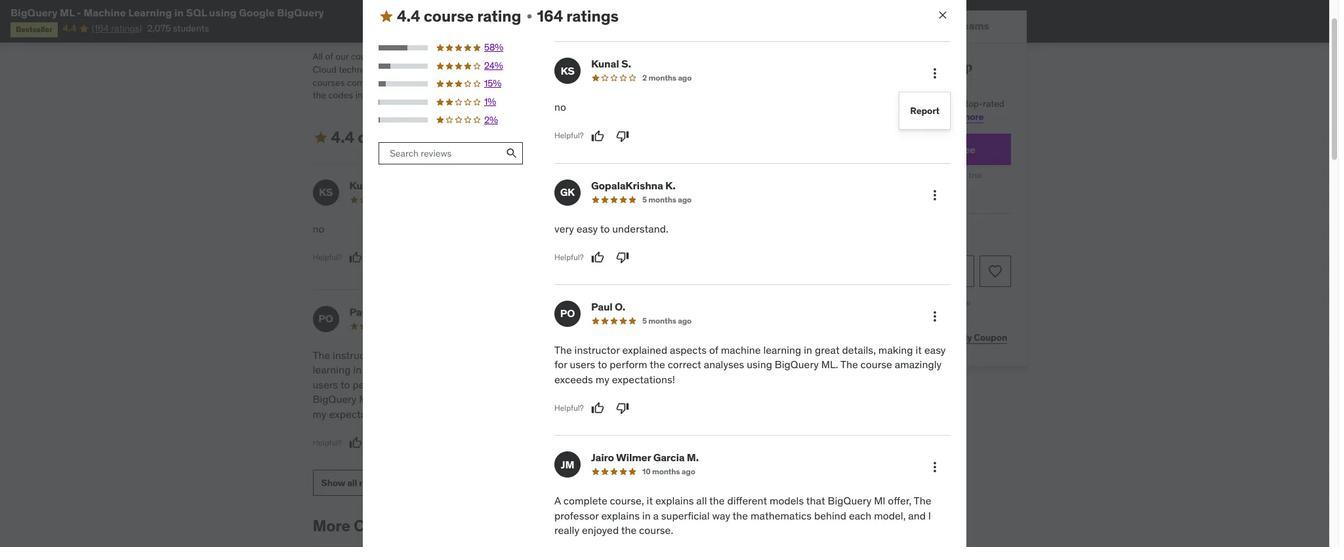 Task type: describe. For each thing, give the bounding box(es) containing it.
plan
[[916, 143, 938, 156]]

courses,
[[819, 111, 854, 123]]

learning for mark review by gopalakrishna k. as helpful icon
[[763, 344, 801, 357]]

2% button
[[379, 114, 524, 127]]

j garg - real time learning image
[[313, 0, 386, 40]]

udemy's
[[898, 59, 950, 75]]

report button
[[910, 98, 940, 124]]

person
[[519, 89, 548, 101]]

2,075
[[147, 23, 171, 34]]

complete for mark review by gopalakrishna k. as helpful image
[[562, 349, 606, 362]]

for inside "link"
[[940, 143, 954, 156]]

15% button
[[379, 78, 524, 91]]

google
[[239, 6, 275, 19]]

1 vertical spatial garcia
[[653, 452, 685, 465]]

behind for mark review by gopalakrishna k. as unhelpful icon
[[553, 393, 585, 406]]

0 vertical spatial our
[[335, 51, 349, 63]]

1 vertical spatial wilmer
[[616, 452, 651, 465]]

users for mark review by gopalakrishna k. as helpful icon
[[570, 359, 595, 372]]

medium image for gk
[[313, 130, 328, 146]]

15%
[[484, 78, 501, 90]]

understand. for mark review by gopalakrishna k. as unhelpful image
[[612, 222, 668, 235]]

make
[[476, 64, 498, 75]]

no for mark review by gopalakrishna k. as helpful icon
[[554, 101, 566, 114]]

learn more link
[[936, 111, 984, 123]]

1 vertical spatial jairo wilmer garcia m.
[[591, 452, 699, 465]]

from
[[534, 77, 553, 88]]

really for mark review by gopalakrishna k. as unhelpful image
[[554, 524, 579, 537]]

mark review by gopalakrishna k. as unhelpful image
[[616, 251, 629, 264]]

months for very easy to understand.
[[648, 195, 676, 205]]

(164 ratings)
[[92, 23, 142, 34]]

0 horizontal spatial paul
[[349, 306, 371, 319]]

this
[[836, 98, 851, 110]]

learn more
[[936, 111, 984, 123]]

codes
[[328, 89, 353, 101]]

1 horizontal spatial paul o.
[[591, 301, 625, 314]]

ml. for mark review by gopalakrishna k. as helpful image
[[359, 393, 376, 406]]

level.
[[637, 77, 658, 88]]

using for mark review by gopalakrishna k. as helpful image
[[490, 378, 515, 392]]

scratch
[[556, 77, 587, 88]]

machine for mark review by gopalakrishna k. as unhelpful icon
[[479, 349, 519, 362]]

additional actions for review by kunal s. image
[[927, 66, 943, 82]]

subscribe
[[819, 59, 880, 75]]

understand. inside all of our courses are made keeping in mind the real-time implementation of big data, machine learning and cloud technologies in live projects. we make courses which majorly consist of hands-on & practicals. all our courses contain a detailed knowledge of a technology from scratch to advance level. course's lectures explain the codes in such a way that even a non-technical person can understand.
[[567, 89, 616, 101]]

4.4 for no
[[397, 6, 420, 26]]

access
[[925, 314, 950, 324]]

0 vertical spatial kunal
[[591, 57, 619, 70]]

ago for the instructor explained aspects of machine learning in great details, making it easy for users to perform the correct analyses using bigquery ml. the course amazingly exceeds my expectations!
[[678, 316, 692, 326]]

0 vertical spatial 10 months ago
[[641, 321, 694, 331]]

mark review by jairo wilmer garcia m. as helpful image
[[589, 437, 602, 450]]

course, inside get this course, plus 11,000+ of our top-rated courses, with personal plan.
[[854, 98, 884, 110]]

majorly
[[561, 64, 591, 75]]

1 vertical spatial m.
[[687, 452, 699, 465]]

money-
[[887, 298, 914, 308]]

0 horizontal spatial po
[[318, 313, 333, 326]]

58%
[[484, 42, 503, 53]]

each for mark review by gopalakrishna k. as unhelpful icon
[[588, 393, 610, 406]]

show
[[321, 477, 345, 489]]

0 vertical spatial m.
[[685, 306, 697, 319]]

plus
[[886, 98, 903, 110]]

using for mark review by gopalakrishna k. as helpful icon
[[747, 359, 772, 372]]

0 horizontal spatial s.
[[380, 179, 389, 192]]

show all reviews button
[[313, 470, 400, 497]]

a for mark review by gopalakrishna k. as helpful icon
[[554, 495, 561, 508]]

are
[[385, 51, 398, 63]]

1 vertical spatial jm
[[561, 458, 574, 472]]

report
[[910, 105, 940, 117]]

can
[[550, 89, 565, 101]]

enjoyed for mark review by gopalakrishna k. as unhelpful image
[[582, 524, 619, 537]]

cancel
[[888, 187, 912, 197]]

a technology
[[480, 77, 532, 88]]

very for mark review by gopalakrishna k. as helpful image
[[553, 222, 572, 235]]

a for mark review by gopalakrishna k. as helpful image
[[553, 349, 559, 362]]

garg
[[448, 516, 484, 537]]

2,075 students
[[147, 23, 209, 34]]

top-
[[965, 98, 983, 110]]

trial
[[969, 171, 982, 181]]

students
[[449, 6, 487, 17]]

0 vertical spatial -
[[77, 6, 81, 19]]

49,496
[[418, 6, 447, 17]]

2 k. from the left
[[665, 179, 676, 192]]

1 horizontal spatial xsmall image
[[524, 11, 534, 22]]

164 for gk
[[471, 127, 497, 147]]

0 horizontal spatial 4.4
[[63, 23, 76, 34]]

1 horizontal spatial o.
[[615, 301, 625, 314]]

0 horizontal spatial kunal
[[349, 179, 377, 192]]

1 vertical spatial our
[[745, 64, 758, 75]]

behind for mark review by gopalakrishna k. as unhelpful image
[[814, 510, 846, 523]]

even
[[430, 89, 450, 101]]

understand. for mark review by gopalakrishna k. as unhelpful icon
[[611, 222, 667, 235]]

live
[[403, 64, 420, 75]]

ml for mark review by gopalakrishna k. as unhelpful icon
[[657, 364, 669, 377]]

our inside get this course, plus 11,000+ of our top-rated courses, with personal plan.
[[950, 98, 963, 110]]

explain
[[733, 77, 763, 88]]

58% button
[[379, 42, 524, 54]]

free
[[956, 143, 976, 156]]

that for mark review by gopalakrishna k. as helpful image
[[589, 364, 608, 377]]

apply coupon button
[[944, 325, 1011, 351]]

superficial for mark review by gopalakrishna k. as unhelpful icon
[[613, 378, 661, 392]]

get
[[819, 98, 834, 110]]

0 horizontal spatial o.
[[373, 306, 384, 319]]

4.4 course rating for gk
[[331, 127, 455, 147]]

making for mark review by gopalakrishna k. as unhelpful icon
[[428, 364, 462, 377]]

offer, for mark review by gopalakrishna k. as unhelpful image
[[888, 495, 912, 508]]

0 vertical spatial ks
[[561, 64, 575, 77]]

wishlist image
[[987, 264, 1003, 279]]

course, for mark review by gopalakrishna k. as unhelpful image
[[610, 495, 644, 508]]

mark review by gopalakrishna k. as helpful image
[[589, 251, 602, 264]]

0 vertical spatial jm
[[559, 313, 573, 326]]

4.4 for gk
[[331, 127, 354, 147]]

way for mark review by gopalakrishna k. as helpful image
[[664, 378, 682, 392]]

mark review by paul o. as helpful image
[[591, 402, 604, 416]]

2 gopalakrishna from the left
[[591, 179, 663, 192]]

try personal plan for free link
[[819, 134, 1011, 166]]

instructor for mark review by gopalakrishna k. as helpful icon
[[574, 344, 620, 357]]

analyses for mark review by gopalakrishna k. as helpful image
[[447, 378, 487, 392]]

j
[[438, 516, 445, 537]]

different for mark review by gopalakrishna k. as unhelpful image
[[727, 495, 767, 508]]

get this course, plus 11,000+ of our top-rated courses, with personal plan.
[[819, 98, 1005, 123]]

time
[[532, 516, 569, 537]]

superficial for mark review by gopalakrishna k. as unhelpful image
[[661, 510, 710, 523]]

164 ratings for gk
[[471, 127, 553, 147]]

Search reviews text field
[[379, 143, 501, 165]]

subscribe to udemy's top courses
[[819, 59, 973, 92]]

course. for mark review by gopalakrishna k. as unhelpful icon
[[553, 408, 587, 421]]

0 vertical spatial machine
[[83, 6, 126, 19]]

time
[[531, 51, 549, 63]]

professor for mark review by gopalakrishna k. as unhelpful icon
[[717, 364, 761, 377]]

anytime
[[914, 187, 942, 197]]

offer, for mark review by gopalakrishna k. as unhelpful icon
[[671, 364, 695, 377]]

1 vertical spatial 10 months ago
[[642, 467, 695, 477]]

mark review by gopalakrishna k. as helpful image
[[591, 251, 604, 264]]

0 horizontal spatial using
[[209, 6, 237, 19]]

aspects for mark review by gopalakrishna k. as helpful icon
[[670, 344, 707, 357]]

such
[[365, 89, 384, 101]]

knowledge of
[[422, 77, 477, 88]]

per
[[913, 171, 924, 181]]

each for mark review by gopalakrishna k. as unhelpful image
[[849, 510, 872, 523]]

more
[[313, 516, 350, 537]]

starting at $16.58 per month after trial cancel anytime
[[848, 171, 982, 197]]

0 vertical spatial jairo
[[590, 306, 612, 319]]

amazingly for mark review by gopalakrishna k. as unhelpful image
[[895, 359, 942, 372]]

0 vertical spatial 10
[[641, 321, 649, 331]]

0 vertical spatial mark review by kunal s. as helpful image
[[591, 130, 604, 143]]

0 horizontal spatial xsmall image
[[397, 6, 407, 18]]

30-
[[859, 298, 872, 308]]

starting
[[848, 171, 876, 181]]

very easy to understand. for mark review by gopalakrishna k. as unhelpful image
[[554, 222, 668, 235]]

day
[[872, 298, 886, 308]]

2 gopalakrishna k. from the left
[[591, 179, 676, 192]]

1 horizontal spatial -
[[487, 516, 494, 537]]

0 horizontal spatial all
[[313, 51, 323, 63]]

lectures
[[698, 77, 731, 88]]

1% button
[[379, 96, 524, 109]]

ml for mark review by gopalakrishna k. as unhelpful image
[[874, 495, 885, 508]]

reviews
[[359, 477, 392, 489]]

explained for mark review by gopalakrishna k. as helpful image
[[381, 349, 426, 362]]

try personal plan for free
[[854, 143, 976, 156]]

to inside all of our courses are made keeping in mind the real-time implementation of big data, machine learning and cloud technologies in live projects. we make courses which majorly consist of hands-on & practicals. all our courses contain a detailed knowledge of a technology from scratch to advance level. course's lectures explain the codes in such a way that even a non-technical person can understand.
[[589, 77, 598, 88]]

rated
[[983, 98, 1005, 110]]

bigquery ml - machine learning in sql using google bigquery
[[10, 6, 324, 19]]

try
[[854, 143, 869, 156]]

ratings for no
[[566, 6, 619, 26]]

mind
[[471, 51, 491, 63]]

0 vertical spatial kunal s.
[[591, 57, 631, 70]]

more
[[962, 111, 984, 123]]

projects.
[[422, 64, 459, 75]]

course, for mark review by gopalakrishna k. as unhelpful icon
[[608, 349, 642, 362]]

1 vertical spatial xsmall image
[[458, 133, 468, 143]]

great for mark review by gopalakrishna k. as helpful image
[[364, 364, 389, 377]]

24%
[[484, 60, 503, 71]]

no for mark review by gopalakrishna k. as helpful image
[[313, 222, 324, 235]]

more courses by j garg - real time learning
[[313, 516, 637, 537]]

the instructor explained aspects of machine learning in great details, making it easy for users to perform the correct analyses using bigquery ml. the course amazingly exceeds my expectations! for mark review by gopalakrishna k. as helpful image
[[313, 349, 521, 421]]

mark review by paul o. as helpful image
[[349, 437, 362, 450]]

(164
[[92, 23, 109, 34]]

bestseller
[[16, 25, 52, 34]]

1 horizontal spatial s.
[[621, 57, 631, 70]]

top
[[952, 59, 973, 75]]

back
[[914, 298, 932, 308]]

learning for mark review by gopalakrishna k. as helpful image
[[313, 364, 351, 377]]

technical
[[480, 89, 517, 101]]

7
[[418, 24, 423, 36]]

very easy to understand. for mark review by gopalakrishna k. as unhelpful icon
[[553, 222, 667, 235]]

courses for 7
[[425, 24, 459, 36]]

real
[[497, 516, 529, 537]]

ratings)
[[111, 23, 142, 34]]

enjoyed for mark review by gopalakrishna k. as unhelpful icon
[[700, 393, 737, 406]]

to inside subscribe to udemy's top courses
[[882, 59, 895, 75]]

1 horizontal spatial po
[[560, 307, 575, 321]]

detailed
[[387, 77, 420, 88]]

24% button
[[379, 60, 524, 72]]

1 horizontal spatial paul
[[591, 301, 613, 314]]

courses for more
[[354, 516, 414, 537]]

guarantee
[[934, 298, 971, 308]]

months for the instructor explained aspects of machine learning in great details, making it easy for users to perform the correct analyses using bigquery ml. the course amazingly exceeds my expectations!
[[648, 316, 676, 326]]

months for a complete course, it explains all the different models that bigquery ml offer, the professor explains in a superficial way the mathematics behind each model, and i really enjoyed the course.
[[652, 467, 680, 477]]

0 horizontal spatial xsmall image
[[397, 24, 407, 37]]

1 vertical spatial ks
[[319, 186, 333, 199]]

correct for mark review by gopalakrishna k. as helpful image
[[411, 378, 444, 392]]

students
[[173, 23, 209, 34]]

2 vertical spatial learning
[[572, 516, 637, 537]]



Task type: locate. For each thing, give the bounding box(es) containing it.
5 months ago
[[641, 195, 690, 204], [642, 195, 692, 205], [642, 316, 692, 326]]

learning up 2,075
[[128, 6, 172, 19]]

making for mark review by gopalakrishna k. as unhelpful image
[[878, 344, 913, 357]]

4.4 course rating up 58% button
[[397, 6, 521, 26]]

j garg - real time learning link
[[438, 516, 637, 537]]

all for mark review by gopalakrishna k. as helpful icon
[[696, 495, 707, 508]]

ratings for gk
[[501, 127, 553, 147]]

mark review by jairo wilmer garcia m. as unhelpful image
[[614, 437, 627, 450]]

additional actions for review by gopalakrishna k. image
[[927, 187, 943, 203]]

kunal
[[591, 57, 619, 70], [349, 179, 377, 192]]

0 vertical spatial behind
[[553, 393, 585, 406]]

i right mark review by paul o. as unhelpful image
[[667, 393, 670, 406]]

0 vertical spatial rating
[[477, 6, 521, 26]]

0 vertical spatial garcia
[[652, 306, 683, 319]]

learning up practicals.
[[704, 51, 740, 63]]

really
[[672, 393, 697, 406], [554, 524, 579, 537]]

that inside all of our courses are made keeping in mind the real-time implementation of big data, machine learning and cloud technologies in live projects. we make courses which majorly consist of hands-on & practicals. all our courses contain a detailed knowledge of a technology from scratch to advance level. course's lectures explain the codes in such a way that even a non-technical person can understand.
[[411, 89, 428, 101]]

1 very easy to understand. from the left
[[553, 222, 667, 235]]

wilmer
[[614, 306, 649, 319], [616, 452, 651, 465]]

0 vertical spatial ml
[[657, 364, 669, 377]]

s. up advance
[[621, 57, 631, 70]]

submit search image
[[505, 147, 518, 160]]

i
[[667, 393, 670, 406], [928, 510, 931, 523]]

rating down 2% button
[[411, 127, 455, 147]]

0 horizontal spatial really
[[554, 524, 579, 537]]

1 horizontal spatial kunal s.
[[591, 57, 631, 70]]

complete for mark review by gopalakrishna k. as helpful icon
[[563, 495, 607, 508]]

11,000+
[[905, 98, 938, 110]]

1 gopalakrishna from the left
[[590, 179, 662, 192]]

that
[[411, 89, 428, 101], [589, 364, 608, 377], [806, 495, 825, 508]]

mark review by kunal s. as unhelpful image
[[616, 130, 629, 143]]

1 vertical spatial -
[[487, 516, 494, 537]]

1 vertical spatial course.
[[639, 524, 673, 537]]

of
[[325, 51, 333, 63], [618, 51, 626, 63], [625, 64, 633, 75], [940, 98, 948, 110], [709, 344, 718, 357], [467, 349, 477, 362]]

ml
[[657, 364, 669, 377], [874, 495, 885, 508]]

a complete course, it explains all the different models that bigquery ml offer, the professor explains in a superficial way the mathematics behind each model, and i really enjoyed the course. for mark review by gopalakrishna k. as unhelpful icon
[[553, 349, 765, 421]]

real-
[[509, 51, 531, 63]]

course, up with
[[854, 98, 884, 110]]

1 vertical spatial offer,
[[888, 495, 912, 508]]

personal inside "link"
[[871, 143, 914, 156]]

courses down cloud
[[313, 77, 345, 88]]

1 vertical spatial kunal s.
[[349, 179, 389, 192]]

jairo down mark review by gopalakrishna k. as helpful icon
[[590, 306, 612, 319]]

1 vertical spatial machine
[[667, 51, 702, 63]]

0 vertical spatial great
[[815, 344, 840, 357]]

correct for mark review by gopalakrishna k. as helpful icon
[[668, 359, 701, 372]]

really right mark review by paul o. as unhelpful image
[[672, 393, 697, 406]]

0 vertical spatial jairo wilmer garcia m.
[[590, 306, 697, 319]]

after
[[951, 171, 967, 181]]

5 months ago for understand.
[[642, 195, 692, 205]]

which
[[535, 64, 559, 75]]

wilmer down mark review by jairo wilmer garcia m. as unhelpful icon
[[616, 452, 651, 465]]

ratings up implementation
[[566, 6, 619, 26]]

courses inside subscribe to udemy's top courses
[[819, 76, 867, 92]]

all up explain
[[732, 64, 743, 75]]

mathematics for mark review by gopalakrishna k. as unhelpful image
[[751, 510, 812, 523]]

164 ratings down 2%
[[471, 127, 553, 147]]

exceeds for mark review by gopalakrishna k. as helpful icon
[[554, 373, 593, 386]]

complete
[[562, 349, 606, 362], [563, 495, 607, 508]]

plan.
[[913, 111, 934, 123]]

learning inside all of our courses are made keeping in mind the real-time implementation of big data, machine learning and cloud technologies in live projects. we make courses which majorly consist of hands-on & practicals. all our courses contain a detailed knowledge of a technology from scratch to advance level. course's lectures explain the codes in such a way that even a non-technical person can understand.
[[704, 51, 740, 63]]

jairo down mark review by jairo wilmer garcia m. as helpful image
[[591, 452, 614, 465]]

1 horizontal spatial that
[[589, 364, 608, 377]]

1 vertical spatial all
[[347, 477, 357, 489]]

course.
[[553, 408, 587, 421], [639, 524, 673, 537]]

1 horizontal spatial and
[[742, 51, 757, 63]]

rating up 58%
[[477, 6, 521, 26]]

we
[[461, 64, 474, 75]]

0 horizontal spatial exceeds
[[482, 393, 521, 406]]

amazingly for mark review by gopalakrishna k. as unhelpful icon
[[433, 393, 480, 406]]

164 ratings for no
[[537, 6, 619, 26]]

1 vertical spatial 10
[[642, 467, 651, 477]]

xsmall image down 2% button
[[458, 133, 468, 143]]

and for mark review by gopalakrishna k. as unhelpful icon
[[647, 393, 664, 406]]

1 horizontal spatial really
[[672, 393, 697, 406]]

instructor
[[574, 344, 620, 357], [333, 349, 378, 362]]

1 horizontal spatial machine
[[667, 51, 702, 63]]

ago for very easy to understand.
[[678, 195, 692, 205]]

k.
[[664, 179, 674, 192], [665, 179, 676, 192]]

0 vertical spatial a
[[553, 349, 559, 362]]

0 vertical spatial medium image
[[379, 8, 394, 24]]

very for mark review by gopalakrishna k. as helpful icon
[[554, 222, 574, 235]]

courses
[[351, 51, 383, 63], [501, 64, 533, 75], [819, 76, 867, 92], [313, 77, 345, 88]]

all for mark review by gopalakrishna k. as helpful image
[[695, 349, 705, 362]]

4.4
[[397, 6, 420, 26], [63, 23, 76, 34], [331, 127, 354, 147]]

1%
[[484, 96, 496, 108]]

5 months ago for aspects
[[642, 316, 692, 326]]

really for mark review by gopalakrishna k. as unhelpful icon
[[672, 393, 697, 406]]

it
[[916, 344, 922, 357], [645, 349, 651, 362], [465, 364, 471, 377], [647, 495, 653, 508]]

10 months ago
[[641, 321, 694, 331], [642, 467, 695, 477]]

0 vertical spatial really
[[672, 393, 697, 406]]

medium image left the '7'
[[379, 8, 394, 24]]

0 horizontal spatial for
[[498, 364, 510, 377]]

courses up technologies
[[351, 51, 383, 63]]

teams tab list
[[803, 10, 1027, 43]]

xsmall image
[[397, 24, 407, 37], [458, 133, 468, 143]]

xsmall image left the '7'
[[397, 24, 407, 37]]

0 vertical spatial amazingly
[[895, 359, 942, 372]]

s.
[[621, 57, 631, 70], [380, 179, 389, 192]]

machine inside all of our courses are made keeping in mind the real-time implementation of big data, machine learning and cloud technologies in live projects. we make courses which majorly consist of hands-on & practicals. all our courses contain a detailed knowledge of a technology from scratch to advance level. course's lectures explain the codes in such a way that even a non-technical person can understand.
[[667, 51, 702, 63]]

aspects for mark review by gopalakrishna k. as helpful image
[[428, 349, 465, 362]]

and inside all of our courses are made keeping in mind the real-time implementation of big data, machine learning and cloud technologies in live projects. we make courses which majorly consist of hands-on & practicals. all our courses contain a detailed knowledge of a technology from scratch to advance level. course's lectures explain the codes in such a way that even a non-technical person can understand.
[[742, 51, 757, 63]]

0 horizontal spatial great
[[364, 364, 389, 377]]

1 horizontal spatial professor
[[717, 364, 761, 377]]

2 very from the left
[[554, 222, 574, 235]]

0 vertical spatial personal
[[875, 111, 911, 123]]

complete up time
[[563, 495, 607, 508]]

0 vertical spatial learning
[[128, 6, 172, 19]]

course, down mark review by jairo wilmer garcia m. as unhelpful icon
[[610, 495, 644, 508]]

kunal s.
[[591, 57, 631, 70], [349, 179, 389, 192]]

1 horizontal spatial 4.4
[[331, 127, 354, 147]]

instructor for mark review by gopalakrishna k. as helpful image
[[333, 349, 378, 362]]

1 vertical spatial professor
[[554, 510, 599, 523]]

details, for mark review by gopalakrishna k. as unhelpful icon
[[391, 364, 425, 377]]

personal down 'plus'
[[875, 111, 911, 123]]

courses down 49,496
[[425, 24, 459, 36]]

0 horizontal spatial learning
[[313, 364, 351, 377]]

way for mark review by gopalakrishna k. as helpful icon
[[712, 510, 730, 523]]

my
[[596, 373, 609, 386], [313, 408, 327, 421]]

1 vertical spatial enjoyed
[[582, 524, 619, 537]]

mark review by kunal s. as helpful image
[[591, 130, 604, 143], [349, 251, 362, 264]]

1 vertical spatial different
[[727, 495, 767, 508]]

expectations! for mark review by gopalakrishna k. as helpful icon
[[612, 373, 675, 386]]

great
[[815, 344, 840, 357], [364, 364, 389, 377]]

our up learn more
[[950, 98, 963, 110]]

1 vertical spatial ratings
[[501, 127, 553, 147]]

4.4 course rating down such
[[331, 127, 455, 147]]

1 horizontal spatial offer,
[[888, 495, 912, 508]]

0 horizontal spatial way
[[394, 89, 409, 101]]

data,
[[644, 51, 665, 63]]

garcia
[[652, 306, 683, 319], [653, 452, 685, 465]]

close modal image
[[936, 8, 949, 21]]

very easy to understand.
[[553, 222, 667, 235], [554, 222, 668, 235]]

m.
[[685, 306, 697, 319], [687, 452, 699, 465]]

1 k. from the left
[[664, 179, 674, 192]]

expectations! up mark review by paul o. as helpful icon
[[329, 408, 392, 421]]

1 horizontal spatial great
[[815, 344, 840, 357]]

1 horizontal spatial mark review by kunal s. as helpful image
[[591, 130, 604, 143]]

for
[[940, 143, 954, 156], [554, 359, 567, 372], [498, 364, 510, 377]]

30-day money-back guarantee full lifetime access apply coupon
[[859, 298, 1007, 344]]

rating
[[477, 6, 521, 26], [411, 127, 455, 147]]

jairo wilmer garcia m. down mark review by jairo wilmer garcia m. as unhelpful icon
[[591, 452, 699, 465]]

machine up (164
[[83, 6, 126, 19]]

1 horizontal spatial perform
[[610, 359, 647, 372]]

teams
[[958, 19, 989, 32]]

of inside get this course, plus 11,000+ of our top-rated courses, with personal plan.
[[940, 98, 948, 110]]

ago for a complete course, it explains all the different models that bigquery ml offer, the professor explains in a superficial way the mathematics behind each model, and i really enjoyed the course.
[[682, 467, 695, 477]]

personal inside get this course, plus 11,000+ of our top-rated courses, with personal plan.
[[875, 111, 911, 123]]

medium image
[[379, 8, 394, 24], [313, 130, 328, 146]]

expectations! for mark review by gopalakrishna k. as helpful image
[[329, 408, 392, 421]]

s. down search reviews text box
[[380, 179, 389, 192]]

wilmer down mark review by gopalakrishna k. as unhelpful image
[[614, 306, 649, 319]]

i for mark review by gopalakrishna k. as unhelpful icon
[[667, 393, 670, 406]]

1 horizontal spatial no
[[554, 101, 566, 114]]

xsmall image
[[397, 6, 407, 18], [524, 11, 534, 22]]

lifetime
[[894, 314, 923, 324]]

0 vertical spatial 4.4 course rating
[[397, 6, 521, 26]]

ago for no
[[678, 73, 692, 83]]

way inside all of our courses are made keeping in mind the real-time implementation of big data, machine learning and cloud technologies in live projects. we make courses which majorly consist of hands-on & practicals. all our courses contain a detailed knowledge of a technology from scratch to advance level. course's lectures explain the codes in such a way that even a non-technical person can understand.
[[394, 89, 409, 101]]

months for no
[[649, 73, 676, 83]]

the instructor explained aspects of machine learning in great details, making it easy for users to perform the correct analyses using bigquery ml. the course amazingly exceeds my expectations!
[[554, 344, 946, 386], [313, 349, 521, 421]]

cloud
[[313, 64, 337, 75]]

1 horizontal spatial all
[[732, 64, 743, 75]]

1 vertical spatial ml.
[[359, 393, 376, 406]]

4.4 course rating for no
[[397, 6, 521, 26]]

$16.58
[[887, 171, 911, 181]]

learning right time
[[572, 516, 637, 537]]

1 vertical spatial users
[[313, 378, 338, 392]]

perform up mark review by paul o. as helpful icon
[[353, 378, 390, 392]]

1 horizontal spatial instructor
[[574, 344, 620, 357]]

1 horizontal spatial my
[[596, 373, 609, 386]]

professor
[[717, 364, 761, 377], [554, 510, 599, 523]]

months
[[649, 73, 676, 83], [647, 195, 675, 204], [648, 195, 676, 205], [648, 316, 676, 326], [651, 321, 678, 331], [652, 467, 680, 477]]

to
[[882, 59, 895, 75], [589, 77, 598, 88], [599, 222, 608, 235], [600, 222, 610, 235], [598, 359, 607, 372], [341, 378, 350, 392]]

0 vertical spatial different
[[726, 349, 765, 362]]

apply
[[948, 332, 972, 344]]

1 horizontal spatial exceeds
[[554, 373, 593, 386]]

sql
[[186, 6, 207, 19]]

0 vertical spatial correct
[[668, 359, 701, 372]]

5 for aspects
[[642, 316, 647, 326]]

great for mark review by gopalakrishna k. as helpful icon
[[815, 344, 840, 357]]

jairo
[[590, 306, 612, 319], [591, 452, 614, 465]]

1 vertical spatial exceeds
[[482, 393, 521, 406]]

1 vertical spatial 164
[[471, 127, 497, 147]]

0 horizontal spatial paul o.
[[349, 306, 384, 319]]

- right the ml
[[77, 6, 81, 19]]

all of our courses are made keeping in mind the real-time implementation of big data, machine learning and cloud technologies in live projects. we make courses which majorly consist of hands-on & practicals. all our courses contain a detailed knowledge of a technology from scratch to advance level. course's lectures explain the codes in such a way that even a non-technical person can understand.
[[313, 51, 763, 101]]

coupon
[[974, 332, 1007, 344]]

model, for mark review by gopalakrishna k. as unhelpful icon
[[613, 393, 644, 406]]

professor for mark review by gopalakrishna k. as unhelpful image
[[554, 510, 599, 523]]

our up cloud
[[335, 51, 349, 63]]

technologies
[[339, 64, 392, 75]]

0 vertical spatial wilmer
[[614, 306, 649, 319]]

rating for gk
[[411, 127, 455, 147]]

complete up mark review by paul o. as helpful image
[[562, 349, 606, 362]]

non-
[[459, 89, 480, 101]]

mathematics for mark review by gopalakrishna k. as unhelpful icon
[[702, 378, 763, 392]]

1 vertical spatial and
[[647, 393, 664, 406]]

po
[[560, 307, 575, 321], [318, 313, 333, 326]]

at
[[878, 171, 885, 181]]

additional actions for review by jairo wilmer garcia m. image
[[927, 460, 943, 476]]

1 horizontal spatial rating
[[477, 6, 521, 26]]

0 vertical spatial courses
[[425, 24, 459, 36]]

0 horizontal spatial each
[[588, 393, 610, 406]]

0 vertical spatial analyses
[[704, 359, 744, 372]]

1 vertical spatial expectations!
[[329, 408, 392, 421]]

for for mark review by gopalakrishna k. as unhelpful icon
[[498, 364, 510, 377]]

1 horizontal spatial way
[[664, 378, 682, 392]]

additional actions for review by paul o. image
[[927, 309, 943, 325]]

ml
[[60, 6, 74, 19]]

2 very easy to understand. from the left
[[554, 222, 668, 235]]

0 vertical spatial professor
[[717, 364, 761, 377]]

correct
[[668, 359, 701, 372], [411, 378, 444, 392]]

0 horizontal spatial i
[[667, 393, 670, 406]]

2%
[[484, 114, 498, 126]]

1 vertical spatial details,
[[391, 364, 425, 377]]

1 vertical spatial a complete course, it explains all the different models that bigquery ml offer, the professor explains in a superficial way the mathematics behind each model, and i really enjoyed the course.
[[554, 495, 931, 537]]

gk
[[558, 186, 573, 199], [560, 186, 575, 199]]

my for mark review by gopalakrishna k. as helpful icon
[[596, 373, 609, 386]]

1 gopalakrishna k. from the left
[[590, 179, 674, 192]]

behind
[[553, 393, 585, 406], [814, 510, 846, 523]]

1 horizontal spatial xsmall image
[[458, 133, 468, 143]]

each
[[588, 393, 610, 406], [849, 510, 872, 523]]

1 horizontal spatial using
[[490, 378, 515, 392]]

4.4 down the ml
[[63, 23, 76, 34]]

models for mark review by gopalakrishna k. as unhelpful image
[[770, 495, 804, 508]]

medium image for no
[[379, 8, 394, 24]]

the instructor explained aspects of machine learning in great details, making it easy for users to perform the correct analyses using bigquery ml. the course amazingly exceeds my expectations! for mark review by gopalakrishna k. as helpful icon
[[554, 344, 946, 386]]

i down additional actions for review by jairo wilmer garcia m. icon
[[928, 510, 931, 523]]

0 horizontal spatial correct
[[411, 378, 444, 392]]

0 vertical spatial using
[[209, 6, 237, 19]]

understand.
[[567, 89, 616, 101], [611, 222, 667, 235], [612, 222, 668, 235]]

0 vertical spatial mathematics
[[702, 378, 763, 392]]

advance
[[600, 77, 635, 88]]

2 vertical spatial all
[[696, 495, 707, 508]]

ratings down person
[[501, 127, 553, 147]]

personal up $16.58
[[871, 143, 914, 156]]

1 vertical spatial 4.4 course rating
[[331, 127, 455, 147]]

very
[[553, 222, 572, 235], [554, 222, 574, 235]]

different for mark review by gopalakrishna k. as unhelpful icon
[[726, 349, 765, 362]]

all up cloud
[[313, 51, 323, 63]]

all
[[313, 51, 323, 63], [732, 64, 743, 75]]

perform for mark review by gopalakrishna k. as helpful icon
[[610, 359, 647, 372]]

7 courses
[[418, 24, 459, 36]]

5
[[641, 195, 645, 204], [642, 195, 647, 205], [642, 316, 647, 326]]

1 vertical spatial no
[[313, 222, 324, 235]]

xsmall image left 49,496
[[397, 6, 407, 18]]

full
[[880, 314, 892, 324]]

offer,
[[671, 364, 695, 377], [888, 495, 912, 508]]

1 vertical spatial behind
[[814, 510, 846, 523]]

and for mark review by gopalakrishna k. as unhelpful image
[[908, 510, 926, 523]]

perform up mark review by paul o. as unhelpful image
[[610, 359, 647, 372]]

a complete course, it explains all the different models that bigquery ml offer, the professor explains in a superficial way the mathematics behind each model, and i really enjoyed the course. for mark review by gopalakrishna k. as unhelpful image
[[554, 495, 931, 537]]

courses down real-
[[501, 64, 533, 75]]

0 horizontal spatial 164
[[471, 127, 497, 147]]

contain
[[347, 77, 378, 88]]

1 vertical spatial each
[[849, 510, 872, 523]]

ago
[[678, 73, 692, 83], [676, 195, 690, 204], [678, 195, 692, 205], [678, 316, 692, 326], [680, 321, 694, 331], [682, 467, 695, 477]]

course,
[[854, 98, 884, 110], [608, 349, 642, 362], [610, 495, 644, 508]]

1 vertical spatial mark review by kunal s. as helpful image
[[349, 251, 362, 264]]

expectations! up mark review by paul o. as unhelpful image
[[612, 373, 675, 386]]

1 horizontal spatial enjoyed
[[700, 393, 737, 406]]

4.4 up made
[[397, 6, 420, 26]]

1 very from the left
[[553, 222, 572, 235]]

course. for mark review by gopalakrishna k. as unhelpful image
[[639, 524, 673, 537]]

1 horizontal spatial aspects
[[670, 344, 707, 357]]

1 vertical spatial jairo
[[591, 452, 614, 465]]

1 vertical spatial correct
[[411, 378, 444, 392]]

perform for mark review by gopalakrishna k. as helpful image
[[353, 378, 390, 392]]

learning
[[763, 344, 801, 357], [313, 364, 351, 377]]

mark review by paul o. as unhelpful image
[[616, 402, 629, 416]]

exceeds for mark review by gopalakrishna k. as helpful image
[[482, 393, 521, 406]]

really right real
[[554, 524, 579, 537]]

164 ratings up implementation
[[537, 6, 619, 26]]

mark review by gopalakrishna k. as unhelpful image
[[614, 251, 627, 264]]

explained for mark review by gopalakrishna k. as helpful icon
[[622, 344, 667, 357]]

machine up &
[[667, 51, 702, 63]]

on
[[666, 64, 678, 75]]

0 vertical spatial learning
[[763, 344, 801, 357]]

that for mark review by gopalakrishna k. as helpful icon
[[806, 495, 825, 508]]

1 vertical spatial courses
[[354, 516, 414, 537]]

0 vertical spatial course,
[[854, 98, 884, 110]]

0 horizontal spatial expectations!
[[329, 408, 392, 421]]

my for mark review by gopalakrishna k. as helpful image
[[313, 408, 327, 421]]

jairo wilmer garcia m. down mark review by gopalakrishna k. as unhelpful image
[[590, 306, 697, 319]]

all inside button
[[347, 477, 357, 489]]

model, for mark review by gopalakrishna k. as unhelpful image
[[874, 510, 906, 523]]

2 horizontal spatial that
[[806, 495, 825, 508]]

0 vertical spatial details,
[[842, 344, 876, 357]]

1 horizontal spatial the instructor explained aspects of machine learning in great details, making it easy for users to perform the correct analyses using bigquery ml. the course amazingly exceeds my expectations!
[[554, 344, 946, 386]]

0 horizontal spatial medium image
[[313, 130, 328, 146]]

courses left by
[[354, 516, 414, 537]]

1 vertical spatial all
[[732, 64, 743, 75]]

ml. for mark review by gopalakrishna k. as helpful icon
[[821, 359, 838, 372]]

2 horizontal spatial learning
[[704, 51, 740, 63]]

164 up time
[[537, 6, 563, 26]]

courses down subscribe
[[819, 76, 867, 92]]

practicals.
[[688, 64, 730, 75]]

course, up mark review by paul o. as unhelpful image
[[608, 349, 642, 362]]

users for mark review by gopalakrishna k. as helpful image
[[313, 378, 338, 392]]

0 horizontal spatial our
[[335, 51, 349, 63]]

5 for understand.
[[642, 195, 647, 205]]

4.4 down codes
[[331, 127, 354, 147]]

details, for mark review by gopalakrishna k. as unhelpful image
[[842, 344, 876, 357]]

course
[[424, 6, 474, 26], [358, 127, 408, 147], [861, 359, 892, 372], [398, 393, 430, 406]]

rating for no
[[477, 6, 521, 26]]

1 vertical spatial models
[[770, 495, 804, 508]]

164 for no
[[537, 6, 563, 26]]

our up explain
[[745, 64, 758, 75]]

xsmall image up real-
[[524, 11, 534, 22]]

0 horizontal spatial models
[[553, 364, 587, 377]]

models for mark review by gopalakrishna k. as unhelpful icon
[[553, 364, 587, 377]]

keeping
[[426, 51, 459, 63]]

show all reviews
[[321, 477, 392, 489]]

i for mark review by gopalakrishna k. as unhelpful image
[[928, 510, 931, 523]]

month
[[926, 171, 949, 181]]

medium image down codes
[[313, 130, 328, 146]]

164 down 2%
[[471, 127, 497, 147]]

- left real
[[487, 516, 494, 537]]



Task type: vqa. For each thing, say whether or not it's contained in the screenshot.
the '&' in the Memory & Study Skills link
no



